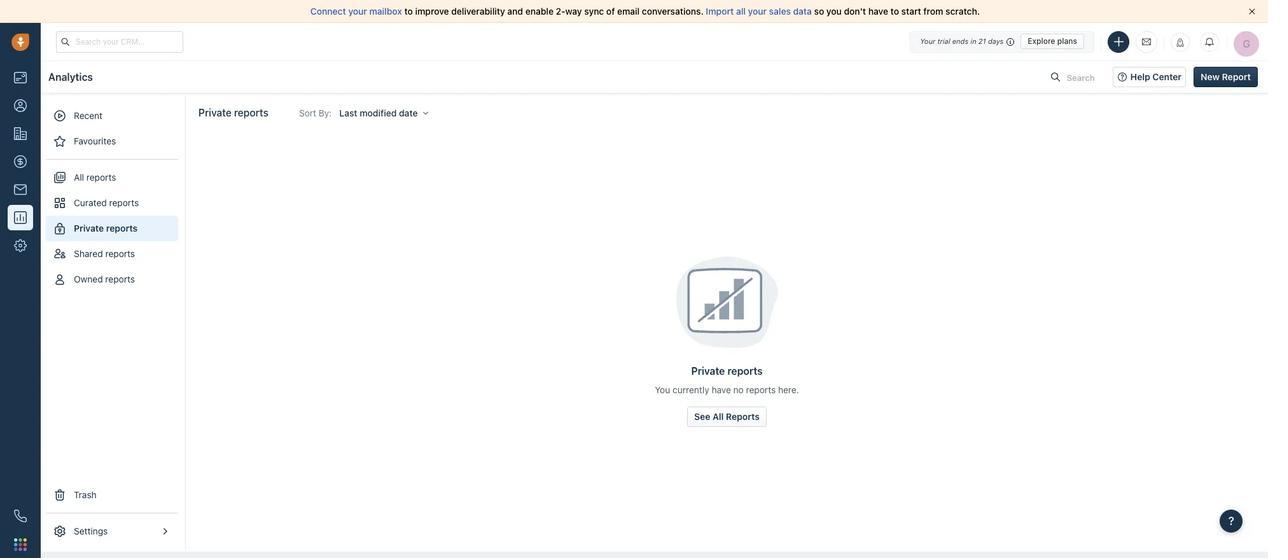 Task type: locate. For each thing, give the bounding box(es) containing it.
data
[[794, 6, 812, 17]]

of
[[607, 6, 615, 17]]

your left "mailbox"
[[349, 6, 367, 17]]

to
[[405, 6, 413, 17], [891, 6, 900, 17]]

sync
[[585, 6, 604, 17]]

days
[[989, 37, 1004, 45]]

1 horizontal spatial to
[[891, 6, 900, 17]]

close image
[[1250, 8, 1256, 15]]

send email image
[[1143, 36, 1152, 47]]

trial
[[938, 37, 951, 45]]

your right all
[[748, 6, 767, 17]]

your
[[921, 37, 936, 45]]

deliverability
[[452, 6, 505, 17]]

21
[[979, 37, 987, 45]]

2 your from the left
[[748, 6, 767, 17]]

from
[[924, 6, 944, 17]]

explore plans link
[[1021, 34, 1085, 49]]

0 horizontal spatial your
[[349, 6, 367, 17]]

your
[[349, 6, 367, 17], [748, 6, 767, 17]]

1 horizontal spatial your
[[748, 6, 767, 17]]

enable
[[526, 6, 554, 17]]

mailbox
[[370, 6, 402, 17]]

and
[[508, 6, 523, 17]]

have
[[869, 6, 889, 17]]

improve
[[415, 6, 449, 17]]

conversations.
[[642, 6, 704, 17]]

to left start on the top of the page
[[891, 6, 900, 17]]

0 horizontal spatial to
[[405, 6, 413, 17]]

1 your from the left
[[349, 6, 367, 17]]

Search your CRM... text field
[[56, 31, 183, 53]]

to right "mailbox"
[[405, 6, 413, 17]]

connect your mailbox link
[[311, 6, 405, 17]]

phone image
[[14, 510, 27, 523]]



Task type: describe. For each thing, give the bounding box(es) containing it.
in
[[971, 37, 977, 45]]

explore plans
[[1028, 36, 1078, 46]]

ends
[[953, 37, 969, 45]]

your trial ends in 21 days
[[921, 37, 1004, 45]]

you
[[827, 6, 842, 17]]

connect your mailbox to improve deliverability and enable 2-way sync of email conversations. import all your sales data so you don't have to start from scratch.
[[311, 6, 980, 17]]

phone element
[[8, 504, 33, 529]]

so
[[815, 6, 825, 17]]

all
[[737, 6, 746, 17]]

start
[[902, 6, 922, 17]]

sales
[[769, 6, 791, 17]]

explore
[[1028, 36, 1056, 46]]

1 to from the left
[[405, 6, 413, 17]]

email
[[618, 6, 640, 17]]

don't
[[845, 6, 867, 17]]

import all your sales data link
[[706, 6, 815, 17]]

2-
[[556, 6, 566, 17]]

connect
[[311, 6, 346, 17]]

way
[[566, 6, 582, 17]]

what's new image
[[1177, 38, 1185, 47]]

plans
[[1058, 36, 1078, 46]]

scratch.
[[946, 6, 980, 17]]

2 to from the left
[[891, 6, 900, 17]]

freshworks switcher image
[[14, 538, 27, 551]]

import
[[706, 6, 734, 17]]



Task type: vqa. For each thing, say whether or not it's contained in the screenshot.
the Auto inside A conversation assigned to a team member will be auto-resolved if the customer hasn't responded. Team members will have the option to mark selective conversations as 'Do not Auto Resolve'.
no



